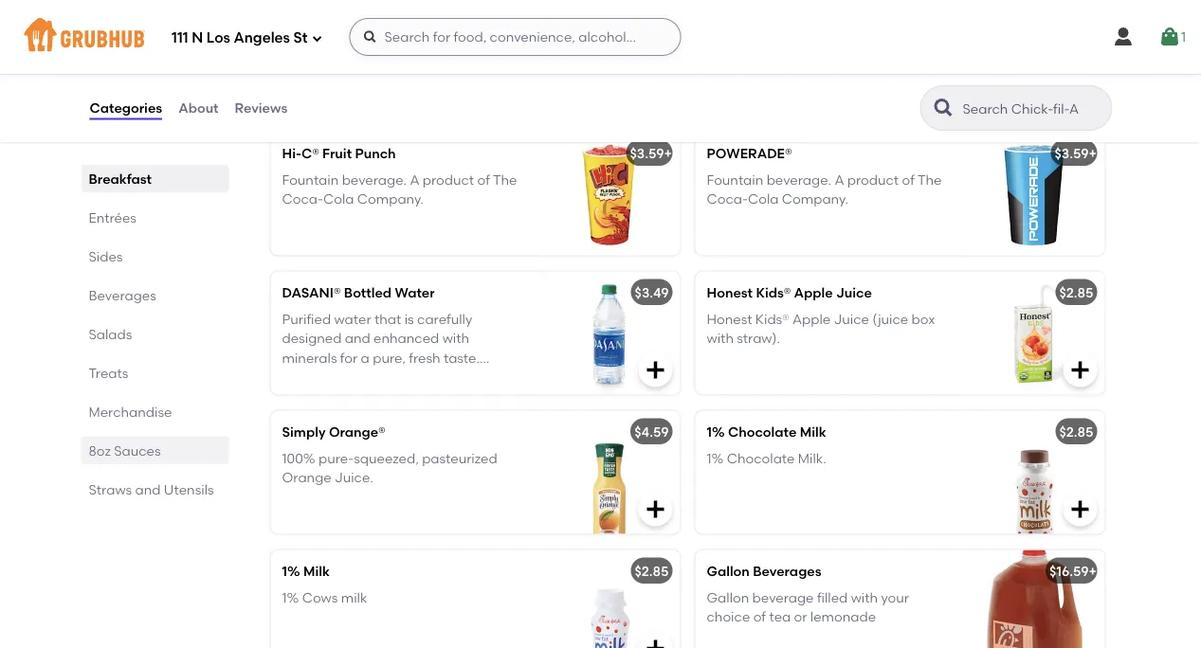 Task type: describe. For each thing, give the bounding box(es) containing it.
$2.85 for apple
[[1060, 285, 1094, 301]]

straw).
[[737, 331, 781, 347]]

a for powerade®
[[835, 172, 845, 188]]

your
[[882, 590, 910, 606]]

1 keurig from the left
[[282, 52, 323, 68]]

gallon beverages
[[707, 563, 822, 580]]

1 horizontal spatial beverages
[[753, 563, 822, 580]]

angeles
[[234, 30, 290, 47]]

kids® for honest kids® apple juice (juice box with straw).
[[756, 311, 790, 328]]

dasani® bottled water
[[282, 285, 435, 301]]

1 button
[[1159, 20, 1187, 54]]

svg image for dasani®
[[645, 359, 667, 382]]

fountain inside button
[[707, 33, 764, 49]]

beverage
[[753, 590, 814, 606]]

powerade®
[[707, 145, 793, 161]]

breakfast tab
[[89, 169, 221, 189]]

categories
[[90, 100, 162, 116]]

squeezed,
[[354, 451, 419, 467]]

apple for honest kids® apple juice
[[794, 285, 833, 301]]

$3.59 + for pepper®
[[630, 6, 672, 22]]

kids® for honest kids® apple juice
[[756, 285, 791, 301]]

orange
[[282, 470, 332, 486]]

water
[[334, 311, 371, 328]]

and inside tab
[[135, 482, 161, 498]]

registered
[[367, 369, 432, 385]]

diet dr pepper® image
[[963, 0, 1105, 116]]

fruit
[[323, 145, 352, 161]]

111
[[172, 30, 188, 47]]

1 vertical spatial a
[[355, 369, 364, 385]]

a for hi-c® fruit punch
[[410, 172, 420, 188]]

that
[[375, 311, 402, 328]]

salads
[[89, 326, 132, 342]]

+ for powerade®
[[1089, 145, 1097, 161]]

$3.59 for c®
[[630, 145, 664, 161]]

pasteurized
[[422, 451, 498, 467]]

sides tab
[[89, 247, 221, 267]]

breakfast
[[89, 171, 152, 187]]

chocolate for milk
[[728, 424, 797, 440]]

0 vertical spatial a
[[361, 350, 370, 366]]

fountain beverage. a product of the coca-cola company. for hi-c® fruit punch
[[282, 172, 517, 207]]

about button
[[178, 74, 220, 142]]

gallon beverages image
[[963, 551, 1105, 649]]

honest for honest kids® apple juice (juice box with straw).
[[707, 311, 753, 328]]

punch
[[355, 145, 396, 161]]

pepper®
[[300, 6, 355, 22]]

powerade® image
[[963, 132, 1105, 256]]

fresh
[[409, 350, 441, 366]]

water
[[395, 285, 435, 301]]

honest for honest kids® apple juice
[[707, 285, 753, 301]]

milk.
[[798, 451, 827, 467]]

keurig inside button
[[707, 52, 748, 68]]

purified water that is carefully designed and enhanced with minerals for a pure, fresh taste. dasani® is a registered trademark of the coca-cola® company.
[[282, 311, 504, 405]]

1% for 1% cows milk
[[282, 590, 299, 606]]

$3.59 + for c®
[[630, 145, 672, 161]]

with inside gallon beverage filled with your choice of tea or lemonade
[[851, 590, 878, 606]]

Search for food, convenience, alcohol... search field
[[350, 18, 681, 56]]

choice
[[707, 610, 751, 626]]

honest kids® apple juice image
[[963, 272, 1105, 395]]

utensils
[[164, 482, 214, 498]]

beverage. inside fountain beverage. product of keurig dr pepper, inc. button
[[767, 33, 832, 49]]

orange®
[[329, 424, 386, 440]]

company. for hi-c® fruit punch
[[357, 191, 424, 207]]

of inside gallon beverage filled with your choice of tea or lemonade
[[754, 610, 766, 626]]

cows
[[302, 590, 338, 606]]

dasani® inside purified water that is carefully designed and enhanced with minerals for a pure, fresh taste. dasani® is a registered trademark of the coca-cola® company.
[[282, 369, 339, 385]]

honest kids® apple juice (juice box with straw).
[[707, 311, 936, 347]]

reviews
[[235, 100, 288, 116]]

purified
[[282, 311, 331, 328]]

lemonade
[[811, 610, 877, 626]]

111 n los angeles st
[[172, 30, 308, 47]]

honest kids® apple juice
[[707, 285, 873, 301]]

1 horizontal spatial dr
[[326, 52, 341, 68]]

chocolate for milk.
[[727, 451, 795, 467]]

1% milk
[[282, 563, 330, 580]]

company. inside purified water that is carefully designed and enhanced with minerals for a pure, fresh taste. dasani® is a registered trademark of the coca-cola® company.
[[408, 388, 474, 405]]

1% chocolate milk image
[[963, 411, 1105, 535]]

merchandise tab
[[89, 402, 221, 422]]

8oz sauces
[[89, 443, 161, 459]]

1
[[1182, 29, 1187, 45]]

treats tab
[[89, 363, 221, 383]]

carefully
[[417, 311, 473, 328]]

straws and utensils tab
[[89, 480, 221, 500]]

hi-c® fruit punch image
[[538, 132, 681, 256]]

the inside purified water that is carefully designed and enhanced with minerals for a pure, fresh taste. dasani® is a registered trademark of the coca-cola® company.
[[298, 388, 322, 405]]

gallon for gallon beverage filled with your choice of tea or lemonade
[[707, 590, 750, 606]]

n
[[192, 30, 203, 47]]

hi-
[[282, 145, 302, 161]]

st
[[294, 30, 308, 47]]

simply orange®
[[282, 424, 386, 440]]

coca- for hi-c® fruit punch
[[282, 191, 323, 207]]

8oz sauces tab
[[89, 441, 221, 461]]

$16.59
[[1050, 563, 1089, 580]]

treats
[[89, 365, 128, 381]]

product for powerade®
[[848, 172, 899, 188]]

main navigation navigation
[[0, 0, 1202, 74]]

product for hi-c® fruit punch
[[423, 172, 474, 188]]

1 product from the left
[[410, 33, 461, 49]]

box
[[912, 311, 936, 328]]

1% milk image
[[538, 551, 681, 649]]



Task type: locate. For each thing, give the bounding box(es) containing it.
0 vertical spatial and
[[345, 331, 371, 347]]

pepper, inside fountain beverage. product of keurig dr pepper, inc. button
[[769, 52, 818, 68]]

with left straw). in the bottom right of the page
[[707, 331, 734, 347]]

of inside purified water that is carefully designed and enhanced with minerals for a pure, fresh taste. dasani® is a registered trademark of the coca-cola® company.
[[282, 388, 295, 405]]

a right for
[[361, 350, 370, 366]]

1 vertical spatial apple
[[793, 311, 831, 328]]

2 horizontal spatial the
[[918, 172, 942, 188]]

of
[[464, 33, 477, 49], [889, 33, 902, 49], [478, 172, 490, 188], [903, 172, 915, 188], [282, 388, 295, 405], [754, 610, 766, 626]]

cola for powerade®
[[748, 191, 779, 207]]

100%
[[282, 451, 315, 467]]

2 horizontal spatial dr
[[751, 52, 766, 68]]

beverage.
[[342, 33, 407, 49], [767, 33, 832, 49], [342, 172, 407, 188], [767, 172, 832, 188]]

juice inside honest kids® apple juice (juice box with straw).
[[834, 311, 870, 328]]

fountain for hi-c® fruit punch
[[282, 172, 339, 188]]

juice
[[837, 285, 873, 301], [834, 311, 870, 328]]

dr up st
[[282, 6, 297, 22]]

$16.59 +
[[1050, 563, 1097, 580]]

1 product from the left
[[423, 172, 474, 188]]

entrées tab
[[89, 208, 221, 228]]

2 gallon from the top
[[707, 590, 750, 606]]

1 cola from the left
[[323, 191, 354, 207]]

and inside purified water that is carefully designed and enhanced with minerals for a pure, fresh taste. dasani® is a registered trademark of the coca-cola® company.
[[345, 331, 371, 347]]

$2.85 for milk
[[1060, 424, 1094, 440]]

$3.49
[[635, 285, 669, 301]]

0 horizontal spatial pepper,
[[344, 52, 393, 68]]

or
[[794, 610, 808, 626]]

the
[[493, 172, 517, 188], [918, 172, 942, 188], [298, 388, 322, 405]]

with inside honest kids® apple juice (juice box with straw).
[[707, 331, 734, 347]]

1 horizontal spatial fountain beverage. a product of the coca-cola company.
[[707, 172, 942, 207]]

1 vertical spatial gallon
[[707, 590, 750, 606]]

1 horizontal spatial is
[[405, 311, 414, 328]]

1% for 1% milk
[[282, 563, 300, 580]]

1 horizontal spatial svg image
[[645, 359, 667, 382]]

0 horizontal spatial the
[[298, 388, 322, 405]]

1 horizontal spatial milk
[[800, 424, 827, 440]]

coca- down powerade®
[[707, 191, 748, 207]]

1% for 1% chocolate milk.
[[707, 451, 724, 467]]

gallon inside gallon beverage filled with your choice of tea or lemonade
[[707, 590, 750, 606]]

of inside button
[[889, 33, 902, 49]]

is down for
[[343, 369, 352, 385]]

company. for powerade®
[[782, 191, 849, 207]]

juice.
[[335, 470, 374, 486]]

fountain beverage. a product of the coca-cola company.
[[282, 172, 517, 207], [707, 172, 942, 207]]

designed
[[282, 331, 342, 347]]

tea
[[770, 610, 791, 626]]

2 a from the left
[[835, 172, 845, 188]]

with
[[443, 331, 470, 347], [707, 331, 734, 347], [851, 590, 878, 606]]

svg image
[[1113, 26, 1135, 48], [1159, 26, 1182, 48], [312, 33, 323, 44], [1069, 359, 1092, 382], [645, 499, 667, 521], [645, 638, 667, 649]]

2 inc. from the left
[[821, 52, 844, 68]]

company.
[[357, 191, 424, 207], [782, 191, 849, 207], [408, 388, 474, 405]]

0 vertical spatial kids®
[[756, 285, 791, 301]]

0 vertical spatial $2.85
[[1060, 285, 1094, 301]]

about
[[178, 100, 219, 116]]

juice for honest kids® apple juice (juice box with straw).
[[834, 311, 870, 328]]

1 dasani® from the top
[[282, 285, 341, 301]]

fountain beverage. a product of the coca-cola company. down punch
[[282, 172, 517, 207]]

fountain beverage. product of keurig dr pepper, inc. button
[[696, 0, 1105, 116]]

simply orange® image
[[538, 411, 681, 535]]

+ for gallon beverages
[[1089, 563, 1097, 580]]

1 inc. from the left
[[397, 52, 419, 68]]

enhanced
[[374, 331, 439, 347]]

$3.59 +
[[630, 6, 672, 22], [630, 145, 672, 161], [1055, 145, 1097, 161]]

1 vertical spatial beverages
[[753, 563, 822, 580]]

svg image inside 1 button
[[1159, 26, 1182, 48]]

fountain beverage. a product of the coca-cola company. down powerade®
[[707, 172, 942, 207]]

1% chocolate milk
[[707, 424, 827, 440]]

0 horizontal spatial dr
[[282, 6, 297, 22]]

a down for
[[355, 369, 364, 385]]

0 horizontal spatial coca-
[[282, 191, 323, 207]]

beverages up the beverage on the bottom right of page
[[753, 563, 822, 580]]

svg image up $16.59 + in the right of the page
[[1069, 499, 1092, 521]]

1 horizontal spatial the
[[493, 172, 517, 188]]

merchandise
[[89, 404, 172, 420]]

apple for honest kids® apple juice (juice box with straw).
[[793, 311, 831, 328]]

0 vertical spatial milk
[[800, 424, 827, 440]]

beverage. for powerade®
[[767, 172, 832, 188]]

dasani®
[[282, 285, 341, 301], [282, 369, 339, 385]]

1 vertical spatial chocolate
[[727, 451, 795, 467]]

1 vertical spatial juice
[[834, 311, 870, 328]]

+
[[664, 6, 672, 22], [664, 145, 672, 161], [1089, 145, 1097, 161], [1089, 563, 1097, 580]]

honest inside honest kids® apple juice (juice box with straw).
[[707, 311, 753, 328]]

cola®
[[366, 388, 404, 405]]

2 honest from the top
[[707, 311, 753, 328]]

beverages inside tab
[[89, 287, 156, 304]]

fountain beverage. a product of the coca-cola company. for powerade®
[[707, 172, 942, 207]]

2 product from the left
[[835, 33, 886, 49]]

2 keurig from the left
[[707, 52, 748, 68]]

inc.
[[397, 52, 419, 68], [821, 52, 844, 68]]

coca- up orange®
[[325, 388, 366, 405]]

coca-
[[282, 191, 323, 207], [707, 191, 748, 207], [325, 388, 366, 405]]

milk
[[800, 424, 827, 440], [303, 563, 330, 580]]

(juice
[[873, 311, 909, 328]]

is
[[405, 311, 414, 328], [343, 369, 352, 385]]

chocolate up 1% chocolate milk.
[[728, 424, 797, 440]]

apple
[[794, 285, 833, 301], [793, 311, 831, 328]]

categories button
[[89, 74, 163, 142]]

fountain
[[282, 33, 339, 49], [707, 33, 764, 49], [282, 172, 339, 188], [707, 172, 764, 188]]

1 horizontal spatial a
[[835, 172, 845, 188]]

company. down punch
[[357, 191, 424, 207]]

2 fountain beverage. a product of the coca-cola company. from the left
[[707, 172, 942, 207]]

1% up 1% cows milk
[[282, 563, 300, 580]]

2 horizontal spatial with
[[851, 590, 878, 606]]

with inside purified water that is carefully designed and enhanced with minerals for a pure, fresh taste. dasani® is a registered trademark of the coca-cola® company.
[[443, 331, 470, 347]]

sauces
[[114, 443, 161, 459]]

$4.59
[[635, 424, 669, 440]]

product
[[410, 33, 461, 49], [835, 33, 886, 49]]

1 horizontal spatial with
[[707, 331, 734, 347]]

product
[[423, 172, 474, 188], [848, 172, 899, 188]]

1 horizontal spatial coca-
[[325, 388, 366, 405]]

cola
[[323, 191, 354, 207], [748, 191, 779, 207]]

0 vertical spatial honest
[[707, 285, 753, 301]]

pure-
[[319, 451, 354, 467]]

fountain for dr pepper®
[[282, 33, 339, 49]]

and right straws
[[135, 482, 161, 498]]

coca- for powerade®
[[707, 191, 748, 207]]

milk
[[341, 590, 367, 606]]

gallon for gallon beverages
[[707, 563, 750, 580]]

dasani® down minerals
[[282, 369, 339, 385]]

0 horizontal spatial beverages
[[89, 287, 156, 304]]

trademark
[[436, 369, 504, 385]]

1 horizontal spatial pepper,
[[769, 52, 818, 68]]

company. down trademark
[[408, 388, 474, 405]]

8oz
[[89, 443, 111, 459]]

coca- down c®
[[282, 191, 323, 207]]

1 horizontal spatial and
[[345, 331, 371, 347]]

2 vertical spatial svg image
[[1069, 499, 1092, 521]]

bottled
[[344, 285, 392, 301]]

milk up milk.
[[800, 424, 827, 440]]

inc. inside button
[[821, 52, 844, 68]]

1 fountain beverage. product of keurig dr pepper, inc. from the left
[[282, 33, 477, 68]]

1 pepper, from the left
[[344, 52, 393, 68]]

gallon
[[707, 563, 750, 580], [707, 590, 750, 606]]

apple up honest kids® apple juice (juice box with straw).
[[794, 285, 833, 301]]

cola for hi-c® fruit punch
[[323, 191, 354, 207]]

2 fountain beverage. product of keurig dr pepper, inc. from the left
[[707, 33, 902, 68]]

dasani® bottled water image
[[538, 272, 681, 395]]

hi-c® fruit punch
[[282, 145, 396, 161]]

apple down the honest kids® apple juice
[[793, 311, 831, 328]]

1 gallon from the top
[[707, 563, 750, 580]]

dr pepper® image
[[538, 0, 681, 116]]

c®
[[302, 145, 319, 161]]

chocolate down 1% chocolate milk
[[727, 451, 795, 467]]

1 horizontal spatial fountain beverage. product of keurig dr pepper, inc.
[[707, 33, 902, 68]]

taste.
[[444, 350, 480, 366]]

with up the lemonade
[[851, 590, 878, 606]]

cola down hi-c® fruit punch
[[323, 191, 354, 207]]

and down "water"
[[345, 331, 371, 347]]

salads tab
[[89, 324, 221, 344]]

2 product from the left
[[848, 172, 899, 188]]

svg image right st
[[363, 29, 378, 45]]

1% chocolate milk.
[[707, 451, 827, 467]]

+ for dr pepper®
[[664, 6, 672, 22]]

0 horizontal spatial milk
[[303, 563, 330, 580]]

0 horizontal spatial fountain beverage. product of keurig dr pepper, inc.
[[282, 33, 477, 68]]

minerals
[[282, 350, 337, 366]]

1 vertical spatial and
[[135, 482, 161, 498]]

for
[[340, 350, 358, 366]]

0 horizontal spatial cola
[[323, 191, 354, 207]]

dr pepper®
[[282, 6, 355, 22]]

reviews button
[[234, 74, 289, 142]]

beverage. for hi-c® fruit punch
[[342, 172, 407, 188]]

2 dasani® from the top
[[282, 369, 339, 385]]

pepper,
[[344, 52, 393, 68], [769, 52, 818, 68]]

1 horizontal spatial inc.
[[821, 52, 844, 68]]

1 horizontal spatial cola
[[748, 191, 779, 207]]

honest
[[707, 285, 753, 301], [707, 311, 753, 328]]

0 horizontal spatial fountain beverage. a product of the coca-cola company.
[[282, 172, 517, 207]]

juice for honest kids® apple juice
[[837, 285, 873, 301]]

1 vertical spatial dasani®
[[282, 369, 339, 385]]

kids® inside honest kids® apple juice (juice box with straw).
[[756, 311, 790, 328]]

milk up cows
[[303, 563, 330, 580]]

2 horizontal spatial coca-
[[707, 191, 748, 207]]

the for hi-c® fruit punch
[[493, 172, 517, 188]]

sides
[[89, 249, 123, 265]]

keurig
[[282, 52, 323, 68], [707, 52, 748, 68]]

entrées
[[89, 210, 137, 226]]

cola down powerade®
[[748, 191, 779, 207]]

1% down 1% chocolate milk
[[707, 451, 724, 467]]

1 vertical spatial svg image
[[645, 359, 667, 382]]

0 horizontal spatial svg image
[[363, 29, 378, 45]]

0 vertical spatial is
[[405, 311, 414, 328]]

2 horizontal spatial svg image
[[1069, 499, 1092, 521]]

coca- inside purified water that is carefully designed and enhanced with minerals for a pure, fresh taste. dasani® is a registered trademark of the coca-cola® company.
[[325, 388, 366, 405]]

1 a from the left
[[410, 172, 420, 188]]

apple inside honest kids® apple juice (juice box with straw).
[[793, 311, 831, 328]]

the for powerade®
[[918, 172, 942, 188]]

1 honest from the top
[[707, 285, 753, 301]]

0 vertical spatial gallon
[[707, 563, 750, 580]]

0 vertical spatial beverages
[[89, 287, 156, 304]]

1 vertical spatial kids®
[[756, 311, 790, 328]]

simply
[[282, 424, 326, 440]]

filled
[[818, 590, 848, 606]]

0 horizontal spatial keurig
[[282, 52, 323, 68]]

0 horizontal spatial a
[[410, 172, 420, 188]]

product inside button
[[835, 33, 886, 49]]

1% cows milk
[[282, 590, 367, 606]]

0 horizontal spatial is
[[343, 369, 352, 385]]

0 horizontal spatial with
[[443, 331, 470, 347]]

svg image for 1%
[[1069, 499, 1092, 521]]

los
[[207, 30, 230, 47]]

2 pepper, from the left
[[769, 52, 818, 68]]

beverages up salads at the bottom of the page
[[89, 287, 156, 304]]

1%
[[707, 424, 725, 440], [707, 451, 724, 467], [282, 563, 300, 580], [282, 590, 299, 606]]

100% pure-squeezed, pasteurized orange juice.
[[282, 451, 498, 486]]

beverages tab
[[89, 286, 221, 305]]

svg image inside main navigation navigation
[[363, 29, 378, 45]]

1 horizontal spatial keurig
[[707, 52, 748, 68]]

0 horizontal spatial product
[[423, 172, 474, 188]]

straws
[[89, 482, 132, 498]]

juice up honest kids® apple juice (juice box with straw).
[[837, 285, 873, 301]]

$3.59 for pepper®
[[630, 6, 664, 22]]

0 vertical spatial svg image
[[363, 29, 378, 45]]

0 horizontal spatial and
[[135, 482, 161, 498]]

1% for 1% chocolate milk
[[707, 424, 725, 440]]

1% left cows
[[282, 590, 299, 606]]

0 horizontal spatial inc.
[[397, 52, 419, 68]]

with up taste.
[[443, 331, 470, 347]]

fountain beverage. product of keurig dr pepper, inc.
[[282, 33, 477, 68], [707, 33, 902, 68]]

0 vertical spatial dasani®
[[282, 285, 341, 301]]

2 cola from the left
[[748, 191, 779, 207]]

company. down powerade®
[[782, 191, 849, 207]]

0 vertical spatial apple
[[794, 285, 833, 301]]

1 vertical spatial $2.85
[[1060, 424, 1094, 440]]

kids®
[[756, 285, 791, 301], [756, 311, 790, 328]]

1 vertical spatial honest
[[707, 311, 753, 328]]

$3.59
[[630, 6, 664, 22], [630, 145, 664, 161], [1055, 145, 1089, 161]]

chocolate
[[728, 424, 797, 440], [727, 451, 795, 467]]

0 vertical spatial juice
[[837, 285, 873, 301]]

1 horizontal spatial product
[[835, 33, 886, 49]]

svg image
[[363, 29, 378, 45], [645, 359, 667, 382], [1069, 499, 1092, 521]]

is up enhanced
[[405, 311, 414, 328]]

straws and utensils
[[89, 482, 214, 498]]

beverage. for dr pepper®
[[342, 33, 407, 49]]

dr inside button
[[751, 52, 766, 68]]

dr up powerade®
[[751, 52, 766, 68]]

1% up 1% chocolate milk.
[[707, 424, 725, 440]]

1 horizontal spatial product
[[848, 172, 899, 188]]

fountain beverage. product of keurig dr pepper, inc. inside fountain beverage. product of keurig dr pepper, inc. button
[[707, 33, 902, 68]]

0 vertical spatial chocolate
[[728, 424, 797, 440]]

fountain for powerade®
[[707, 172, 764, 188]]

beverages
[[89, 287, 156, 304], [753, 563, 822, 580]]

2 vertical spatial $2.85
[[635, 563, 669, 580]]

+ for hi-c® fruit punch
[[664, 145, 672, 161]]

1 vertical spatial milk
[[303, 563, 330, 580]]

Search Chick-fil-A search field
[[961, 100, 1106, 118]]

1 vertical spatial is
[[343, 369, 352, 385]]

dasani® up purified
[[282, 285, 341, 301]]

search icon image
[[933, 97, 956, 120]]

dr down pepper®
[[326, 52, 341, 68]]

svg image up $4.59
[[645, 359, 667, 382]]

1 fountain beverage. a product of the coca-cola company. from the left
[[282, 172, 517, 207]]

0 horizontal spatial product
[[410, 33, 461, 49]]

juice left (juice
[[834, 311, 870, 328]]

pure,
[[373, 350, 406, 366]]

gallon beverage filled with your choice of tea or lemonade
[[707, 590, 910, 626]]



Task type: vqa. For each thing, say whether or not it's contained in the screenshot.
the right THE
yes



